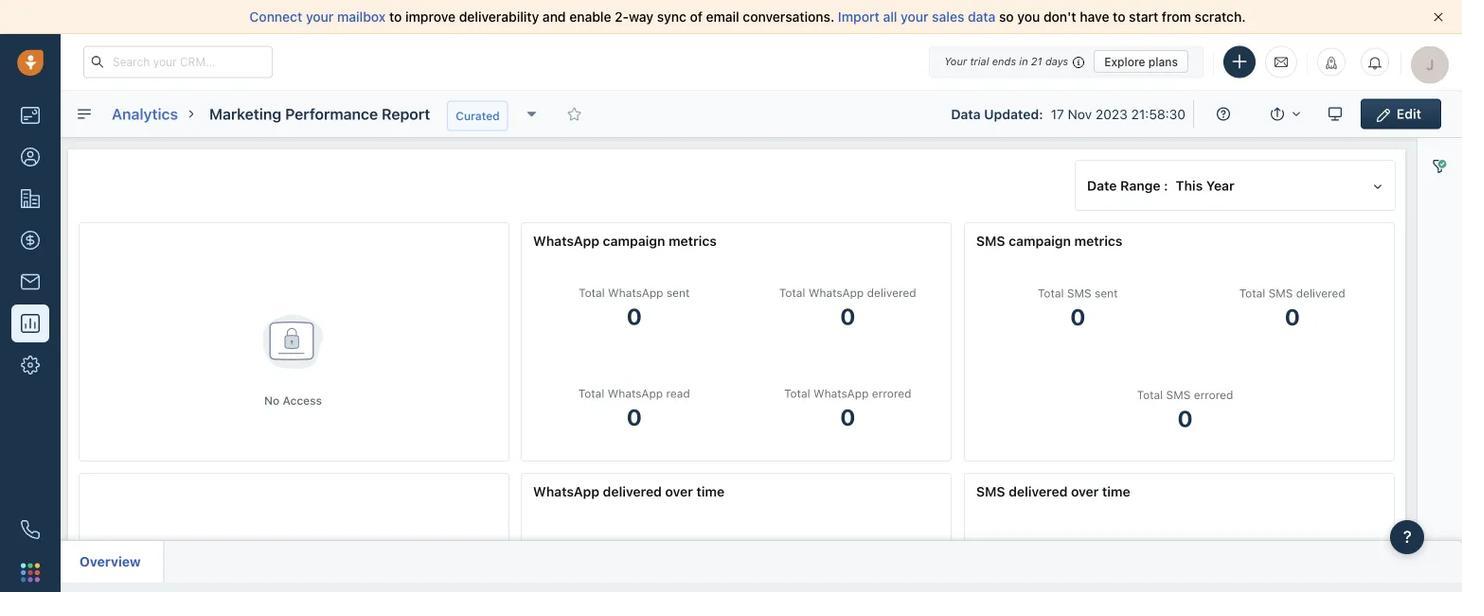 Task type: vqa. For each thing, say whether or not it's contained in the screenshot.
down arrow icon
no



Task type: describe. For each thing, give the bounding box(es) containing it.
email image
[[1275, 54, 1288, 70]]

of
[[690, 9, 703, 25]]

explore plans link
[[1094, 50, 1189, 73]]

import all your sales data link
[[838, 9, 999, 25]]

scratch.
[[1195, 9, 1246, 25]]

you
[[1018, 9, 1040, 25]]

phone image
[[21, 521, 40, 540]]

Search your CRM... text field
[[83, 46, 273, 78]]

way
[[629, 9, 654, 25]]

plans
[[1149, 55, 1178, 68]]

start
[[1129, 9, 1159, 25]]

connect your mailbox to improve deliverability and enable 2-way sync of email conversations. import all your sales data so you don't have to start from scratch.
[[249, 9, 1246, 25]]

data
[[968, 9, 996, 25]]

2 your from the left
[[901, 9, 929, 25]]

explore
[[1105, 55, 1146, 68]]

sync
[[657, 9, 686, 25]]

explore plans
[[1105, 55, 1178, 68]]

email
[[706, 9, 739, 25]]

import
[[838, 9, 880, 25]]

phone element
[[11, 511, 49, 549]]

improve
[[405, 9, 456, 25]]

21
[[1031, 55, 1043, 68]]

freshworks switcher image
[[21, 564, 40, 583]]

mailbox
[[337, 9, 386, 25]]

enable
[[569, 9, 611, 25]]

2-
[[615, 9, 629, 25]]

close image
[[1434, 12, 1443, 22]]



Task type: locate. For each thing, give the bounding box(es) containing it.
in
[[1019, 55, 1028, 68]]

1 horizontal spatial your
[[901, 9, 929, 25]]

trial
[[970, 55, 989, 68]]

conversations.
[[743, 9, 835, 25]]

1 your from the left
[[306, 9, 334, 25]]

your trial ends in 21 days
[[944, 55, 1069, 68]]

from
[[1162, 9, 1191, 25]]

all
[[883, 9, 897, 25]]

1 to from the left
[[389, 9, 402, 25]]

your right 'all'
[[901, 9, 929, 25]]

connect your mailbox link
[[249, 9, 389, 25]]

so
[[999, 9, 1014, 25]]

2 to from the left
[[1113, 9, 1126, 25]]

have
[[1080, 9, 1109, 25]]

don't
[[1044, 9, 1076, 25]]

1 horizontal spatial to
[[1113, 9, 1126, 25]]

your
[[944, 55, 967, 68]]

to left the start
[[1113, 9, 1126, 25]]

to
[[389, 9, 402, 25], [1113, 9, 1126, 25]]

ends
[[992, 55, 1016, 68]]

sales
[[932, 9, 964, 25]]

to right mailbox
[[389, 9, 402, 25]]

connect
[[249, 9, 302, 25]]

0 horizontal spatial your
[[306, 9, 334, 25]]

0 horizontal spatial to
[[389, 9, 402, 25]]

days
[[1045, 55, 1069, 68]]

deliverability
[[459, 9, 539, 25]]

your
[[306, 9, 334, 25], [901, 9, 929, 25]]

and
[[543, 9, 566, 25]]

your left mailbox
[[306, 9, 334, 25]]



